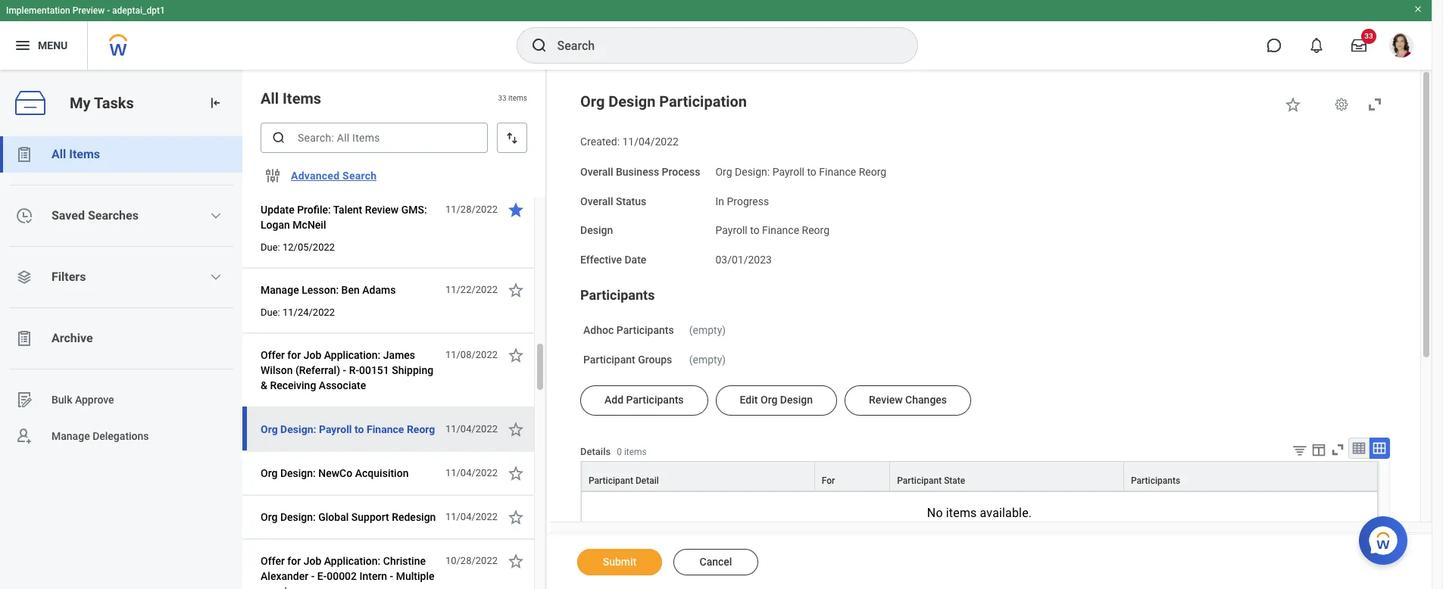 Task type: describe. For each thing, give the bounding box(es) containing it.
offer for job application: christine alexander ‎- e-00002 intern - multiple openings button
[[261, 552, 437, 589]]

sort image
[[505, 130, 520, 145]]

alexander
[[261, 570, 308, 583]]

my tasks
[[70, 94, 134, 112]]

for
[[822, 476, 835, 487]]

overall status element
[[715, 186, 769, 209]]

transformation import image
[[208, 95, 223, 111]]

(empty) for participant groups
[[689, 353, 726, 366]]

offer for offer for job application: james wilson (referral) ‎- r-00151 shipping & receiving associate
[[261, 349, 285, 361]]

shipping
[[392, 364, 433, 376]]

filters
[[52, 270, 86, 284]]

payroll to finance reorg
[[715, 224, 830, 237]]

no
[[927, 506, 943, 521]]

design: for the org design: global support redesign button on the bottom left
[[280, 511, 316, 523]]

openings
[[261, 586, 304, 589]]

menu
[[38, 39, 68, 51]]

details
[[580, 446, 611, 457]]

due: 11/24/2022
[[261, 307, 335, 318]]

10/28/2022
[[445, 555, 498, 567]]

justify image
[[14, 36, 32, 55]]

lesson:
[[302, 284, 339, 296]]

christine
[[383, 555, 426, 567]]

review changes
[[869, 394, 947, 406]]

1 star image from the top
[[507, 281, 525, 299]]

receiving
[[270, 380, 316, 392]]

tasks
[[94, 94, 134, 112]]

org design: newco acquisition button
[[261, 464, 415, 483]]

implementation preview -   adeptai_dpt1
[[6, 5, 165, 16]]

job for ‎-
[[304, 555, 321, 567]]

design: for org design: payroll to finance reorg button
[[280, 423, 316, 436]]

add participants
[[605, 394, 684, 406]]

menu banner
[[0, 0, 1432, 70]]

edit org design button
[[716, 386, 837, 416]]

cancel
[[700, 556, 732, 568]]

advanced search
[[291, 170, 377, 182]]

items for no items available.
[[946, 506, 977, 521]]

org up alexander
[[261, 511, 278, 523]]

bulk
[[52, 394, 72, 406]]

org right edit
[[761, 394, 778, 406]]

ben
[[341, 284, 360, 296]]

offer for job application: james wilson (referral) ‎- r-00151 shipping & receiving associate
[[261, 349, 433, 392]]

no items available.
[[927, 506, 1032, 521]]

org design: payroll to finance reorg button
[[261, 420, 437, 439]]

searches
[[88, 208, 139, 223]]

manage for manage delegations
[[52, 430, 90, 442]]

items for 33 items
[[508, 94, 527, 102]]

e-
[[317, 570, 327, 583]]

00151
[[359, 364, 389, 376]]

talent
[[333, 204, 362, 216]]

adhoc participants
[[583, 324, 674, 336]]

1 vertical spatial design
[[580, 224, 613, 237]]

for for wilson
[[287, 349, 301, 361]]

participant for participant detail
[[589, 476, 633, 487]]

menu button
[[0, 21, 87, 70]]

created:
[[580, 136, 620, 148]]

edit org design
[[740, 394, 813, 406]]

groups
[[638, 353, 672, 366]]

gear image
[[1334, 97, 1349, 112]]

manage delegations
[[52, 430, 149, 442]]

effective date element
[[715, 245, 772, 267]]

in progress
[[715, 195, 769, 207]]

add participants button
[[580, 386, 708, 416]]

created: 11/04/2022
[[580, 136, 679, 148]]

job for (referral)
[[304, 349, 321, 361]]

fullscreen image
[[1366, 95, 1384, 114]]

overall status
[[580, 195, 646, 207]]

overall business process
[[580, 166, 700, 178]]

11/24/2022
[[283, 307, 335, 318]]

all inside item list element
[[261, 89, 279, 108]]

participants button
[[1124, 462, 1377, 491]]

profile logan mcneil image
[[1389, 33, 1414, 61]]

33 items
[[498, 94, 527, 102]]

james
[[383, 349, 415, 361]]

item list element
[[242, 70, 547, 589]]

participant state button
[[890, 462, 1123, 491]]

newco
[[318, 467, 352, 480]]

design: for org design: newco acquisition 'button'
[[280, 467, 316, 480]]

0 vertical spatial finance
[[819, 166, 856, 178]]

2 horizontal spatial payroll
[[772, 166, 804, 178]]

details 0 items
[[580, 446, 647, 457]]

11/22/2022
[[445, 284, 498, 295]]

0 vertical spatial design
[[609, 92, 656, 111]]

33 for 33 items
[[498, 94, 506, 102]]

33 for 33
[[1365, 32, 1373, 40]]

1 vertical spatial payroll
[[715, 224, 748, 237]]

r-
[[349, 364, 359, 376]]

available.
[[980, 506, 1032, 521]]

11/08/2022
[[445, 349, 498, 361]]

star image for offer for job application: christine alexander ‎- e-00002 intern - multiple openings
[[507, 552, 525, 570]]

update profile: talent review gms: logan mcneil button
[[261, 201, 437, 234]]

delegations
[[93, 430, 149, 442]]

all items inside item list element
[[261, 89, 321, 108]]

associate
[[319, 380, 366, 392]]

edit
[[740, 394, 758, 406]]

star image for org design: global support redesign
[[507, 508, 525, 526]]

configure image
[[264, 167, 282, 185]]

business
[[616, 166, 659, 178]]

due: for update profile: talent review gms: logan mcneil
[[261, 242, 280, 253]]

bulk approve link
[[0, 382, 242, 418]]

profile:
[[297, 204, 331, 216]]

2 horizontal spatial reorg
[[859, 166, 886, 178]]

detail
[[635, 476, 659, 487]]

redesign
[[392, 511, 436, 523]]

‎- inside offer for job application: christine alexander ‎- e-00002 intern - multiple openings
[[311, 570, 315, 583]]

process
[[662, 166, 700, 178]]

bulk approve
[[52, 394, 114, 406]]

update profile: talent review gms: logan mcneil
[[261, 204, 427, 231]]

rename image
[[15, 391, 33, 409]]

adhoc
[[583, 324, 614, 336]]

03/01/2023
[[715, 254, 772, 266]]

reorg inside button
[[407, 423, 435, 436]]

- inside offer for job application: christine alexander ‎- e-00002 intern - multiple openings
[[390, 570, 393, 583]]

‎- inside offer for job application: james wilson (referral) ‎- r-00151 shipping & receiving associate
[[343, 364, 346, 376]]

my tasks element
[[0, 70, 242, 589]]

clipboard image
[[15, 330, 33, 348]]

Search: All Items text field
[[261, 123, 488, 153]]

participation
[[659, 92, 747, 111]]

org design: payroll to finance reorg element
[[715, 163, 886, 178]]

my
[[70, 94, 91, 112]]

participant for participant state
[[897, 476, 942, 487]]

all items button
[[0, 136, 242, 173]]

(empty) for adhoc participants
[[689, 324, 726, 336]]

&
[[261, 380, 267, 392]]

overall for overall status
[[580, 195, 613, 207]]

application: for r-
[[324, 349, 381, 361]]



Task type: locate. For each thing, give the bounding box(es) containing it.
items inside item list element
[[283, 89, 321, 108]]

offer up wilson
[[261, 349, 285, 361]]

1 vertical spatial overall
[[580, 195, 613, 207]]

1 job from the top
[[304, 349, 321, 361]]

11/04/2022 for org design: newco acquisition
[[445, 467, 498, 479]]

approve
[[75, 394, 114, 406]]

2 horizontal spatial to
[[807, 166, 817, 178]]

global
[[318, 511, 349, 523]]

2 vertical spatial items
[[946, 506, 977, 521]]

1 (empty) from the top
[[689, 324, 726, 336]]

1 vertical spatial org design: payroll to finance reorg
[[261, 423, 435, 436]]

1 vertical spatial 33
[[498, 94, 506, 102]]

manage down "bulk" on the bottom of the page
[[52, 430, 90, 442]]

application: inside offer for job application: james wilson (referral) ‎- r-00151 shipping & receiving associate
[[324, 349, 381, 361]]

application: up 00002
[[324, 555, 381, 567]]

0
[[617, 447, 622, 457]]

for
[[287, 349, 301, 361], [287, 555, 301, 567]]

offer inside offer for job application: james wilson (referral) ‎- r-00151 shipping & receiving associate
[[261, 349, 285, 361]]

table image
[[1351, 441, 1367, 456]]

gms:
[[401, 204, 427, 216]]

to
[[807, 166, 817, 178], [750, 224, 760, 237], [355, 423, 364, 436]]

33 button
[[1342, 29, 1376, 62]]

multiple
[[396, 570, 434, 583]]

0 vertical spatial org design: payroll to finance reorg
[[715, 166, 886, 178]]

notifications large image
[[1309, 38, 1324, 53]]

payroll to finance reorg element
[[715, 221, 830, 237]]

participant detail button
[[582, 462, 814, 491]]

1 overall from the top
[[580, 166, 613, 178]]

adeptai_dpt1
[[112, 5, 165, 16]]

offer for offer for job application: christine alexander ‎- e-00002 intern - multiple openings
[[261, 555, 285, 567]]

0 vertical spatial application:
[[324, 349, 381, 361]]

job inside offer for job application: christine alexander ‎- e-00002 intern - multiple openings
[[304, 555, 321, 567]]

- right intern
[[390, 570, 393, 583]]

review left gms:
[[365, 204, 399, 216]]

1 offer from the top
[[261, 349, 285, 361]]

all items right clipboard image
[[52, 147, 100, 161]]

application: up r-
[[324, 349, 381, 361]]

logan
[[261, 219, 290, 231]]

filters button
[[0, 259, 242, 295]]

advanced search button
[[285, 161, 383, 191]]

1 horizontal spatial all
[[261, 89, 279, 108]]

1 due: from the top
[[261, 242, 280, 253]]

1 horizontal spatial finance
[[762, 224, 799, 237]]

all up search icon
[[261, 89, 279, 108]]

overall left status
[[580, 195, 613, 207]]

add
[[605, 394, 624, 406]]

0 horizontal spatial items
[[508, 94, 527, 102]]

items right "0" in the left of the page
[[624, 447, 647, 457]]

org design: payroll to finance reorg up progress
[[715, 166, 886, 178]]

application: for 00002
[[324, 555, 381, 567]]

1 horizontal spatial ‎-
[[343, 364, 346, 376]]

manage inside list
[[52, 430, 90, 442]]

2 offer from the top
[[261, 555, 285, 567]]

application: inside offer for job application: christine alexander ‎- e-00002 intern - multiple openings
[[324, 555, 381, 567]]

status
[[616, 195, 646, 207]]

11/04/2022 for org design: payroll to finance reorg
[[445, 423, 498, 435]]

1 vertical spatial reorg
[[802, 224, 830, 237]]

clipboard image
[[15, 145, 33, 164]]

1 vertical spatial due:
[[261, 307, 280, 318]]

to inside button
[[355, 423, 364, 436]]

items right no
[[946, 506, 977, 521]]

design: left global
[[280, 511, 316, 523]]

0 horizontal spatial review
[[365, 204, 399, 216]]

0 horizontal spatial items
[[69, 147, 100, 161]]

design: up overall status element
[[735, 166, 770, 178]]

org design participation
[[580, 92, 747, 111]]

‎-
[[343, 364, 346, 376], [311, 570, 315, 583]]

progress
[[727, 195, 769, 207]]

1 horizontal spatial items
[[283, 89, 321, 108]]

wilson
[[261, 364, 293, 376]]

1 vertical spatial all
[[52, 147, 66, 161]]

items inside item list element
[[508, 94, 527, 102]]

org design: global support redesign
[[261, 511, 436, 523]]

0 vertical spatial -
[[107, 5, 110, 16]]

1 vertical spatial job
[[304, 555, 321, 567]]

payroll up the "effective date" element
[[715, 224, 748, 237]]

org design: global support redesign button
[[261, 508, 437, 526]]

org up created:
[[580, 92, 605, 111]]

manage inside button
[[261, 284, 299, 296]]

1 vertical spatial to
[[750, 224, 760, 237]]

offer inside offer for job application: christine alexander ‎- e-00002 intern - multiple openings
[[261, 555, 285, 567]]

advanced
[[291, 170, 340, 182]]

‎- left r-
[[343, 364, 346, 376]]

- inside menu banner
[[107, 5, 110, 16]]

participant down the details 0 items
[[589, 476, 633, 487]]

job up "e-"
[[304, 555, 321, 567]]

participant for participant groups
[[583, 353, 635, 366]]

org
[[580, 92, 605, 111], [715, 166, 732, 178], [761, 394, 778, 406], [261, 423, 278, 436], [261, 467, 278, 480], [261, 511, 278, 523]]

application:
[[324, 349, 381, 361], [324, 555, 381, 567]]

participant state
[[897, 476, 965, 487]]

row
[[581, 462, 1378, 493]]

33 left profile logan mcneil image at the right of page
[[1365, 32, 1373, 40]]

star image
[[507, 281, 525, 299], [507, 346, 525, 364], [507, 508, 525, 526], [507, 552, 525, 570]]

select to filter grid data image
[[1292, 443, 1308, 458]]

‎- left "e-"
[[311, 570, 315, 583]]

mcneil
[[293, 219, 326, 231]]

0 vertical spatial to
[[807, 166, 817, 178]]

all items up search icon
[[261, 89, 321, 108]]

due: down logan
[[261, 242, 280, 253]]

for button
[[815, 462, 890, 491]]

1 vertical spatial application:
[[324, 555, 381, 567]]

acquisition
[[355, 467, 409, 480]]

chevron down image
[[210, 210, 222, 222]]

toolbar
[[1280, 438, 1390, 462]]

2 job from the top
[[304, 555, 321, 567]]

2 vertical spatial finance
[[367, 423, 404, 436]]

11/04/2022 for org design: global support redesign
[[445, 511, 498, 523]]

0 vertical spatial (empty)
[[689, 324, 726, 336]]

Search Workday  search field
[[557, 29, 886, 62]]

overall for overall business process
[[580, 166, 613, 178]]

2 vertical spatial design
[[780, 394, 813, 406]]

1 horizontal spatial manage
[[261, 284, 299, 296]]

2 vertical spatial reorg
[[407, 423, 435, 436]]

saved searches
[[52, 208, 139, 223]]

date
[[625, 254, 646, 266]]

33 up the sort image
[[498, 94, 506, 102]]

org inside 'button'
[[261, 467, 278, 480]]

0 vertical spatial items
[[283, 89, 321, 108]]

-
[[107, 5, 110, 16], [390, 570, 393, 583]]

- right "preview" on the left of page
[[107, 5, 110, 16]]

0 vertical spatial manage
[[261, 284, 299, 296]]

0 vertical spatial items
[[508, 94, 527, 102]]

1 vertical spatial -
[[390, 570, 393, 583]]

1 vertical spatial review
[[869, 394, 903, 406]]

archive
[[52, 331, 93, 345]]

participants inside participants popup button
[[1131, 476, 1180, 487]]

offer
[[261, 349, 285, 361], [261, 555, 285, 567]]

0 vertical spatial job
[[304, 349, 321, 361]]

0 horizontal spatial org design: payroll to finance reorg
[[261, 423, 435, 436]]

list containing all items
[[0, 136, 242, 455]]

0 vertical spatial ‎-
[[343, 364, 346, 376]]

2 application: from the top
[[324, 555, 381, 567]]

0 vertical spatial all
[[261, 89, 279, 108]]

user plus image
[[15, 427, 33, 445]]

2 vertical spatial payroll
[[319, 423, 352, 436]]

0 vertical spatial for
[[287, 349, 301, 361]]

1 horizontal spatial to
[[750, 224, 760, 237]]

design: left newco
[[280, 467, 316, 480]]

items
[[283, 89, 321, 108], [69, 147, 100, 161]]

review
[[365, 204, 399, 216], [869, 394, 903, 406]]

0 vertical spatial all items
[[261, 89, 321, 108]]

0 vertical spatial overall
[[580, 166, 613, 178]]

perspective image
[[15, 268, 33, 286]]

overall
[[580, 166, 613, 178], [580, 195, 613, 207]]

33 inside item list element
[[498, 94, 506, 102]]

items up the sort image
[[508, 94, 527, 102]]

4 star image from the top
[[507, 552, 525, 570]]

1 vertical spatial all items
[[52, 147, 100, 161]]

items
[[508, 94, 527, 102], [624, 447, 647, 457], [946, 506, 977, 521]]

effective
[[580, 254, 622, 266]]

33
[[1365, 32, 1373, 40], [498, 94, 506, 102]]

1 vertical spatial items
[[69, 147, 100, 161]]

0 vertical spatial 33
[[1365, 32, 1373, 40]]

for for alexander
[[287, 555, 301, 567]]

payroll up the payroll to finance reorg element
[[772, 166, 804, 178]]

review changes button
[[845, 386, 971, 416]]

0 vertical spatial review
[[365, 204, 399, 216]]

org design: payroll to finance reorg down associate
[[261, 423, 435, 436]]

preview
[[72, 5, 105, 16]]

reorg
[[859, 166, 886, 178], [802, 224, 830, 237], [407, 423, 435, 436]]

for up alexander
[[287, 555, 301, 567]]

manage for manage lesson: ben adams
[[261, 284, 299, 296]]

1 horizontal spatial org design: payroll to finance reorg
[[715, 166, 886, 178]]

1 application: from the top
[[324, 349, 381, 361]]

implementation
[[6, 5, 70, 16]]

saved searches button
[[0, 198, 242, 234]]

org design: payroll to finance reorg
[[715, 166, 886, 178], [261, 423, 435, 436]]

0 horizontal spatial reorg
[[407, 423, 435, 436]]

all items inside button
[[52, 147, 100, 161]]

0 horizontal spatial all items
[[52, 147, 100, 161]]

0 horizontal spatial payroll
[[319, 423, 352, 436]]

design: down "receiving"
[[280, 423, 316, 436]]

1 horizontal spatial -
[[390, 570, 393, 583]]

support
[[351, 511, 389, 523]]

1 horizontal spatial all items
[[261, 89, 321, 108]]

design inside button
[[780, 394, 813, 406]]

manage delegations link
[[0, 418, 242, 455]]

offer up alexander
[[261, 555, 285, 567]]

1 vertical spatial ‎-
[[311, 570, 315, 583]]

2 star image from the top
[[507, 346, 525, 364]]

for up wilson
[[287, 349, 301, 361]]

due: 12/05/2022
[[261, 242, 335, 253]]

2 overall from the top
[[580, 195, 613, 207]]

design: inside 'button'
[[280, 467, 316, 480]]

0 horizontal spatial manage
[[52, 430, 90, 442]]

archive button
[[0, 320, 242, 357]]

for inside offer for job application: james wilson (referral) ‎- r-00151 shipping & receiving associate
[[287, 349, 301, 361]]

0 horizontal spatial to
[[355, 423, 364, 436]]

2 for from the top
[[287, 555, 301, 567]]

2 (empty) from the top
[[689, 353, 726, 366]]

chevron down image
[[210, 271, 222, 283]]

adams
[[362, 284, 396, 296]]

due: left 11/24/2022
[[261, 307, 280, 318]]

design up effective
[[580, 224, 613, 237]]

participants
[[580, 287, 655, 303], [616, 324, 674, 336], [626, 394, 684, 406], [1131, 476, 1180, 487]]

11/04/2022
[[622, 136, 679, 148], [445, 423, 498, 435], [445, 467, 498, 479], [445, 511, 498, 523]]

0 vertical spatial due:
[[261, 242, 280, 253]]

star image for offer for job application: james wilson (referral) ‎- r-00151 shipping & receiving associate
[[507, 346, 525, 364]]

0 vertical spatial offer
[[261, 349, 285, 361]]

0 vertical spatial payroll
[[772, 166, 804, 178]]

submit
[[603, 556, 637, 568]]

2 horizontal spatial items
[[946, 506, 977, 521]]

participant down adhoc
[[583, 353, 635, 366]]

cancel button
[[673, 549, 758, 576]]

star image
[[1284, 95, 1302, 114], [507, 201, 525, 219], [507, 420, 525, 439], [507, 464, 525, 483]]

11/28/2022
[[445, 204, 498, 215]]

items up search icon
[[283, 89, 321, 108]]

row containing participant detail
[[581, 462, 1378, 493]]

0 horizontal spatial -
[[107, 5, 110, 16]]

manage lesson: ben adams
[[261, 284, 396, 296]]

org design: payroll to finance reorg inside button
[[261, 423, 435, 436]]

due: for manage lesson: ben adams
[[261, 307, 280, 318]]

0 horizontal spatial 33
[[498, 94, 506, 102]]

org up in
[[715, 166, 732, 178]]

items inside button
[[69, 147, 100, 161]]

all right clipboard image
[[52, 147, 66, 161]]

search image
[[530, 36, 548, 55]]

manage up due: 11/24/2022
[[261, 284, 299, 296]]

0 horizontal spatial ‎-
[[311, 570, 315, 583]]

org down "&"
[[261, 423, 278, 436]]

1 horizontal spatial review
[[869, 394, 903, 406]]

2 horizontal spatial finance
[[819, 166, 856, 178]]

1 vertical spatial offer
[[261, 555, 285, 567]]

finance inside button
[[367, 423, 404, 436]]

intern
[[359, 570, 387, 583]]

job up (referral)
[[304, 349, 321, 361]]

to up the "effective date" element
[[750, 224, 760, 237]]

fullscreen image
[[1329, 442, 1346, 458]]

0 horizontal spatial all
[[52, 147, 66, 161]]

2 due: from the top
[[261, 307, 280, 318]]

search image
[[271, 130, 286, 145]]

1 vertical spatial manage
[[52, 430, 90, 442]]

effective date
[[580, 254, 646, 266]]

1 vertical spatial finance
[[762, 224, 799, 237]]

1 for from the top
[[287, 349, 301, 361]]

manage
[[261, 284, 299, 296], [52, 430, 90, 442]]

1 vertical spatial items
[[624, 447, 647, 457]]

job inside offer for job application: james wilson (referral) ‎- r-00151 shipping & receiving associate
[[304, 349, 321, 361]]

0 vertical spatial reorg
[[859, 166, 886, 178]]

items inside the details 0 items
[[624, 447, 647, 457]]

1 vertical spatial (empty)
[[689, 353, 726, 366]]

inbox large image
[[1351, 38, 1367, 53]]

0 horizontal spatial finance
[[367, 423, 404, 436]]

org left newco
[[261, 467, 278, 480]]

for inside offer for job application: christine alexander ‎- e-00002 intern - multiple openings
[[287, 555, 301, 567]]

participant detail
[[589, 476, 659, 487]]

design up created: 11/04/2022
[[609, 92, 656, 111]]

payroll
[[772, 166, 804, 178], [715, 224, 748, 237], [319, 423, 352, 436]]

1 horizontal spatial items
[[624, 447, 647, 457]]

to down associate
[[355, 423, 364, 436]]

review inside update profile: talent review gms: logan mcneil
[[365, 204, 399, 216]]

payroll inside button
[[319, 423, 352, 436]]

1 horizontal spatial reorg
[[802, 224, 830, 237]]

(referral)
[[295, 364, 340, 376]]

to up the payroll to finance reorg element
[[807, 166, 817, 178]]

1 horizontal spatial payroll
[[715, 224, 748, 237]]

clock check image
[[15, 207, 33, 225]]

update
[[261, 204, 294, 216]]

1 vertical spatial for
[[287, 555, 301, 567]]

3 star image from the top
[[507, 508, 525, 526]]

1 horizontal spatial 33
[[1365, 32, 1373, 40]]

click to view/edit grid preferences image
[[1311, 442, 1327, 458]]

participant left state on the bottom right of the page
[[897, 476, 942, 487]]

all inside button
[[52, 147, 66, 161]]

design right edit
[[780, 394, 813, 406]]

payroll up newco
[[319, 423, 352, 436]]

search
[[342, 170, 377, 182]]

items down my
[[69, 147, 100, 161]]

close environment banner image
[[1414, 5, 1423, 14]]

participant groups
[[583, 353, 672, 366]]

submit button
[[577, 549, 662, 576]]

list
[[0, 136, 242, 455]]

33 inside button
[[1365, 32, 1373, 40]]

changes
[[905, 394, 947, 406]]

overall down created:
[[580, 166, 613, 178]]

expand table image
[[1372, 441, 1387, 456]]

participants inside add participants button
[[626, 394, 684, 406]]

review left changes
[[869, 394, 903, 406]]

2 vertical spatial to
[[355, 423, 364, 436]]



Task type: vqa. For each thing, say whether or not it's contained in the screenshot.
the bottom location icon
no



